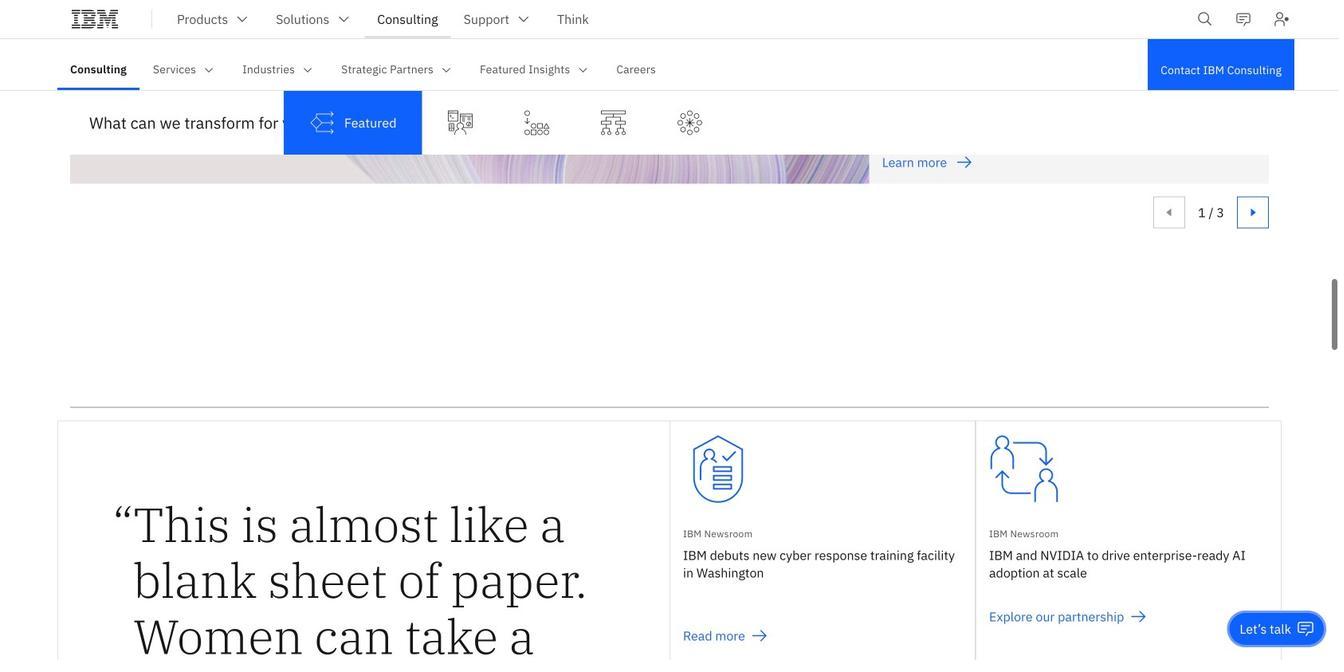 Task type: locate. For each thing, give the bounding box(es) containing it.
let's talk element
[[1240, 620, 1292, 638]]



